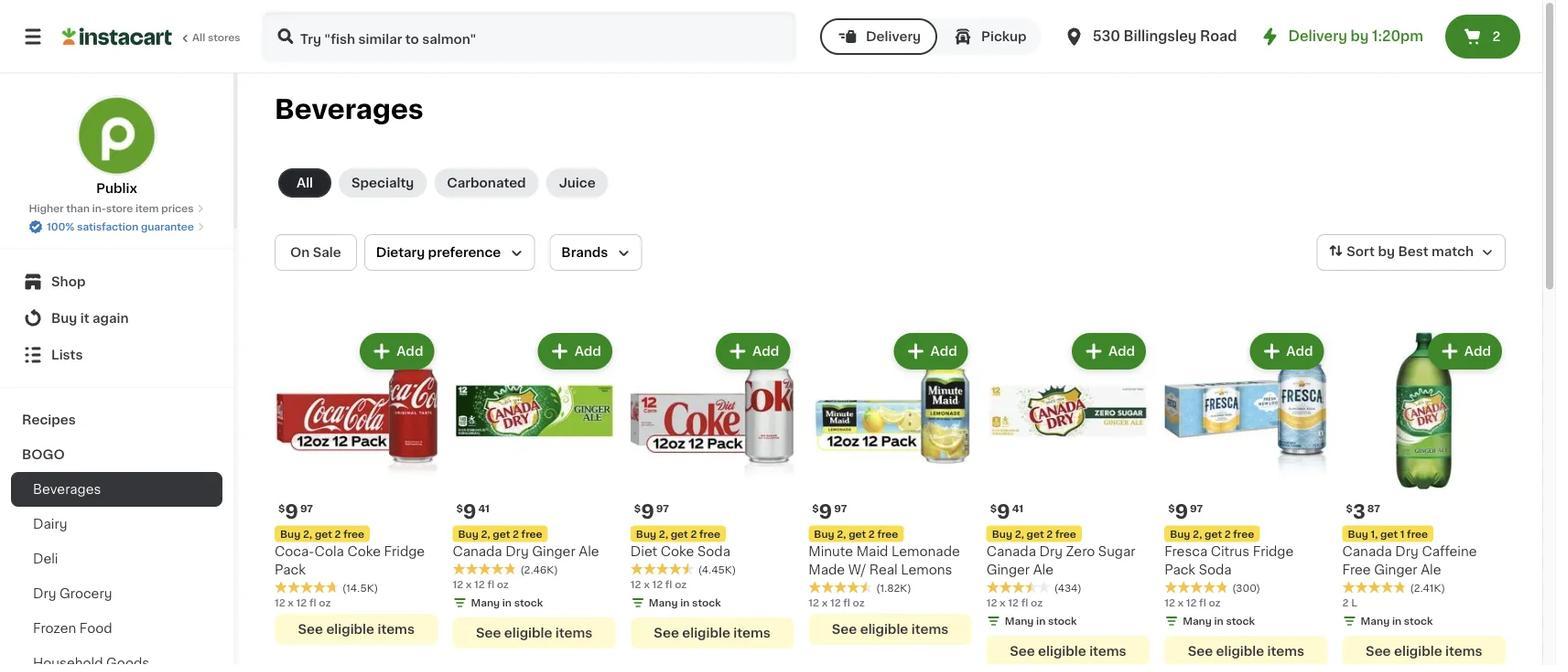 Task type: locate. For each thing, give the bounding box(es) containing it.
see for minute maid lemonade made w/ real lemons
[[832, 623, 857, 636]]

dry inside "link"
[[33, 588, 56, 601]]

add for canada dry caffeine free ginger ale
[[1465, 345, 1492, 358]]

$ 9 41 for canada dry zero sugar ginger ale
[[990, 503, 1024, 522]]

see eligible items down (434)
[[1010, 645, 1127, 658]]

$ up "coca-"
[[278, 504, 285, 514]]

fl for minute maid lemonade made w/ real lemons
[[844, 598, 851, 608]]

4 free from the left
[[878, 529, 899, 539]]

add for minute maid lemonade made w/ real lemons
[[931, 345, 957, 358]]

ale for 9
[[1033, 564, 1054, 576]]

87
[[1368, 504, 1381, 514]]

brands button
[[550, 234, 642, 271]]

food
[[79, 623, 112, 635]]

7 free from the left
[[1407, 529, 1428, 539]]

9 for fresca citrus fridge pack soda
[[1175, 503, 1189, 522]]

2 fridge from the left
[[1253, 545, 1294, 558]]

see eligible items button
[[275, 614, 438, 645], [809, 614, 972, 645], [453, 618, 616, 649], [631, 618, 794, 649], [987, 636, 1150, 666], [1165, 636, 1328, 666], [1343, 636, 1506, 666]]

dry for ginger
[[506, 545, 529, 558]]

add for canada dry zero sugar ginger ale
[[1109, 345, 1136, 358]]

97 up "coca-"
[[300, 504, 313, 514]]

many in stock down "(2.46k)"
[[471, 598, 543, 608]]

2 horizontal spatial canada
[[1343, 545, 1392, 558]]

None search field
[[262, 11, 797, 62]]

buy for diet coke soda
[[636, 529, 657, 539]]

1 horizontal spatial delivery
[[1289, 30, 1348, 43]]

stock for zero
[[1048, 617, 1077, 627]]

eligible for ginger
[[504, 627, 553, 640]]

1 vertical spatial beverages
[[33, 483, 101, 496]]

4 buy 2, get 2 free from the left
[[814, 529, 899, 539]]

by inside field
[[1378, 246, 1395, 258]]

dry left zero
[[1040, 545, 1063, 558]]

oz down diet coke soda
[[675, 580, 687, 590]]

many for fresca citrus fridge pack soda
[[1183, 617, 1212, 627]]

2 $ from the left
[[456, 504, 463, 514]]

1 canada from the left
[[453, 545, 502, 558]]

see eligible items down "(2.46k)"
[[476, 627, 593, 640]]

stock down "(2.46k)"
[[514, 598, 543, 608]]

stock down (4.45k)
[[692, 598, 721, 608]]

2 product group from the left
[[453, 330, 616, 649]]

canada inside canada dry caffeine free ginger ale
[[1343, 545, 1392, 558]]

items for minute maid lemonade made w/ real lemons
[[912, 623, 949, 636]]

see for coca-cola coke fridge pack
[[298, 623, 323, 636]]

in down canada dry zero sugar ginger ale
[[1037, 617, 1046, 627]]

7 add button from the left
[[1430, 335, 1501, 368]]

2 get from the left
[[493, 529, 510, 539]]

dietary preference button
[[364, 234, 535, 271]]

ginger for 3
[[1375, 564, 1418, 576]]

12 x 12 fl oz down diet
[[631, 580, 687, 590]]

$ inside $ 3 87
[[1347, 504, 1353, 514]]

free for lemonade
[[878, 529, 899, 539]]

many in stock for soda
[[649, 598, 721, 608]]

5 buy 2, get 2 free from the left
[[992, 529, 1077, 539]]

6 9 from the left
[[1175, 503, 1189, 522]]

$ 9 97 up "coca-"
[[278, 503, 313, 522]]

0 horizontal spatial coke
[[347, 545, 381, 558]]

1 horizontal spatial canada
[[987, 545, 1036, 558]]

$ up canada dry zero sugar ginger ale
[[990, 504, 997, 514]]

eligible for fridge
[[1216, 645, 1265, 658]]

2 canada from the left
[[987, 545, 1036, 558]]

1 add button from the left
[[362, 335, 433, 368]]

eligible for lemonade
[[860, 623, 909, 636]]

97 for minute
[[834, 504, 847, 514]]

canada for canada dry ginger ale
[[453, 545, 502, 558]]

free up coca-cola coke fridge pack at the left of the page
[[344, 529, 365, 539]]

see eligible items for fridge
[[1188, 645, 1305, 658]]

free for ginger
[[522, 529, 543, 539]]

6 2, from the left
[[1193, 529, 1203, 539]]

41 for canada dry zero sugar ginger ale
[[1012, 504, 1024, 514]]

$
[[278, 504, 285, 514], [456, 504, 463, 514], [634, 504, 641, 514], [812, 504, 819, 514], [990, 504, 997, 514], [1168, 504, 1175, 514], [1347, 504, 1353, 514]]

it
[[80, 312, 89, 325]]

9 up canada dry zero sugar ginger ale
[[997, 503, 1011, 522]]

many down free
[[1361, 617, 1390, 627]]

2 for diet coke soda
[[691, 529, 697, 539]]

12 x 12 fl oz down made
[[809, 598, 865, 608]]

2, up "coca-"
[[303, 529, 312, 539]]

3 $ 9 97 from the left
[[812, 503, 847, 522]]

buy it again
[[51, 312, 129, 325]]

$ up "fresca"
[[1168, 504, 1175, 514]]

fresca
[[1165, 545, 1208, 558]]

x down diet
[[644, 580, 650, 590]]

fl down fresca citrus fridge pack soda
[[1200, 598, 1207, 608]]

dry down the deli
[[33, 588, 56, 601]]

2 41 from the left
[[1012, 504, 1024, 514]]

0 horizontal spatial by
[[1351, 30, 1369, 43]]

0 vertical spatial all
[[192, 33, 205, 43]]

beverages inside beverages link
[[33, 483, 101, 496]]

many in stock down (434)
[[1005, 617, 1077, 627]]

$ 9 41 up canada dry zero sugar ginger ale
[[990, 503, 1024, 522]]

get up canada dry ginger ale at the bottom left
[[493, 529, 510, 539]]

fl down cola
[[309, 598, 316, 608]]

2 9 from the left
[[463, 503, 476, 522]]

$ up canada dry ginger ale at the bottom left
[[456, 504, 463, 514]]

soda down citrus
[[1199, 564, 1232, 576]]

items for canada dry caffeine free ginger ale
[[1446, 645, 1483, 658]]

canada dry caffeine free ginger ale
[[1343, 545, 1477, 576]]

eligible down (4.45k)
[[682, 627, 731, 640]]

real
[[870, 564, 898, 576]]

6 add button from the left
[[1252, 335, 1323, 368]]

9 up "fresca"
[[1175, 503, 1189, 522]]

9 up canada dry ginger ale at the bottom left
[[463, 503, 476, 522]]

1 horizontal spatial 41
[[1012, 504, 1024, 514]]

5 add button from the left
[[1074, 335, 1145, 368]]

pack inside coca-cola coke fridge pack
[[275, 564, 306, 576]]

grocery
[[60, 588, 112, 601]]

many in stock down (4.45k)
[[649, 598, 721, 608]]

3 add from the left
[[753, 345, 779, 358]]

many down canada dry ginger ale at the bottom left
[[471, 598, 500, 608]]

1 vertical spatial by
[[1378, 246, 1395, 258]]

5 add from the left
[[1109, 345, 1136, 358]]

pack inside fresca citrus fridge pack soda
[[1165, 564, 1196, 576]]

all left stores on the top left of the page
[[192, 33, 205, 43]]

1 buy 2, get 2 free from the left
[[280, 529, 365, 539]]

9
[[285, 503, 298, 522], [463, 503, 476, 522], [641, 503, 655, 522], [819, 503, 833, 522], [997, 503, 1011, 522], [1175, 503, 1189, 522]]

2 coke from the left
[[661, 545, 694, 558]]

1 coke from the left
[[347, 545, 381, 558]]

fl for canada dry ginger ale
[[487, 580, 494, 590]]

dry up "(2.46k)"
[[506, 545, 529, 558]]

1 $ from the left
[[278, 504, 285, 514]]

stock for fridge
[[1226, 617, 1255, 627]]

$ 9 97 up minute
[[812, 503, 847, 522]]

beverages up the specialty
[[275, 97, 424, 123]]

see eligible items button down the (1.82k)
[[809, 614, 972, 645]]

3 $ from the left
[[634, 504, 641, 514]]

3 add button from the left
[[718, 335, 789, 368]]

1 free from the left
[[344, 529, 365, 539]]

items for fresca citrus fridge pack soda
[[1268, 645, 1305, 658]]

product group
[[275, 330, 438, 645], [453, 330, 616, 649], [631, 330, 794, 649], [809, 330, 972, 645], [987, 330, 1150, 666], [1165, 330, 1328, 666], [1343, 330, 1506, 666]]

fl for fresca citrus fridge pack soda
[[1200, 598, 1207, 608]]

free for caffeine
[[1407, 529, 1428, 539]]

1:20pm
[[1373, 30, 1424, 43]]

12 x 12 fl oz
[[453, 580, 509, 590], [631, 580, 687, 590], [275, 598, 331, 608], [809, 598, 865, 608], [987, 598, 1043, 608], [1165, 598, 1221, 608]]

3 free from the left
[[700, 529, 721, 539]]

deli link
[[11, 542, 223, 577]]

free up maid
[[878, 529, 899, 539]]

juice link
[[546, 168, 609, 198]]

3 2, from the left
[[659, 529, 668, 539]]

canada inside canada dry zero sugar ginger ale
[[987, 545, 1036, 558]]

dry inside canada dry zero sugar ginger ale
[[1040, 545, 1063, 558]]

coke right cola
[[347, 545, 381, 558]]

2 add from the left
[[575, 345, 601, 358]]

97 up "fresca"
[[1190, 504, 1203, 514]]

9 up diet
[[641, 503, 655, 522]]

1 horizontal spatial soda
[[1199, 564, 1232, 576]]

9 for diet coke soda
[[641, 503, 655, 522]]

3 product group from the left
[[631, 330, 794, 649]]

2 horizontal spatial ginger
[[1375, 564, 1418, 576]]

buy up minute
[[814, 529, 835, 539]]

oz for lemonade
[[853, 598, 865, 608]]

1 horizontal spatial ginger
[[987, 564, 1030, 576]]

5 get from the left
[[1027, 529, 1044, 539]]

1 horizontal spatial beverages
[[275, 97, 424, 123]]

2 add button from the left
[[540, 335, 611, 368]]

1 product group from the left
[[275, 330, 438, 645]]

1 vertical spatial all
[[297, 177, 313, 190]]

see eligible items button down (434)
[[987, 636, 1150, 666]]

$ for coca-cola coke fridge pack
[[278, 504, 285, 514]]

in
[[502, 598, 512, 608], [681, 598, 690, 608], [1037, 617, 1046, 627], [1215, 617, 1224, 627], [1393, 617, 1402, 627]]

free up citrus
[[1234, 529, 1255, 539]]

free up zero
[[1056, 529, 1077, 539]]

canada for canada dry caffeine free ginger ale
[[1343, 545, 1392, 558]]

see for canada dry ginger ale
[[476, 627, 501, 640]]

store
[[106, 204, 133, 214]]

2 buy 2, get 2 free from the left
[[458, 529, 543, 539]]

buy up diet
[[636, 529, 657, 539]]

get
[[315, 529, 332, 539], [493, 529, 510, 539], [671, 529, 688, 539], [849, 529, 866, 539], [1027, 529, 1044, 539], [1205, 529, 1222, 539], [1381, 529, 1398, 539]]

add for coca-cola coke fridge pack
[[397, 345, 423, 358]]

4 9 from the left
[[819, 503, 833, 522]]

4 $ 9 97 from the left
[[1168, 503, 1203, 522]]

4 97 from the left
[[1190, 504, 1203, 514]]

see eligible items down (14.5k)
[[298, 623, 415, 636]]

1 horizontal spatial pack
[[1165, 564, 1196, 576]]

4 $ from the left
[[812, 504, 819, 514]]

12 x 12 fl oz down canada dry ginger ale at the bottom left
[[453, 580, 509, 590]]

get up maid
[[849, 529, 866, 539]]

6 add from the left
[[1287, 345, 1314, 358]]

6 $ from the left
[[1168, 504, 1175, 514]]

1 get from the left
[[315, 529, 332, 539]]

12 x 12 fl oz down "fresca"
[[1165, 598, 1221, 608]]

diet
[[631, 545, 658, 558]]

1 pack from the left
[[275, 564, 306, 576]]

1 horizontal spatial $ 9 41
[[990, 503, 1024, 522]]

add for diet coke soda
[[753, 345, 779, 358]]

many in stock
[[471, 598, 543, 608], [649, 598, 721, 608], [1005, 617, 1077, 627], [1183, 617, 1255, 627], [1361, 617, 1433, 627]]

buy
[[51, 312, 77, 325], [280, 529, 301, 539], [458, 529, 479, 539], [636, 529, 657, 539], [814, 529, 835, 539], [992, 529, 1013, 539], [1170, 529, 1191, 539], [1348, 529, 1369, 539]]

oz down canada dry zero sugar ginger ale
[[1031, 598, 1043, 608]]

pack down "fresca"
[[1165, 564, 1196, 576]]

0 horizontal spatial 41
[[478, 504, 490, 514]]

2
[[1493, 30, 1501, 43], [335, 529, 341, 539], [513, 529, 519, 539], [691, 529, 697, 539], [869, 529, 875, 539], [1047, 529, 1053, 539], [1225, 529, 1231, 539], [1343, 598, 1349, 608]]

coke right diet
[[661, 545, 694, 558]]

1 41 from the left
[[478, 504, 490, 514]]

on sale
[[290, 246, 341, 259]]

ginger up "(2.46k)"
[[532, 545, 576, 558]]

eligible down (14.5k)
[[326, 623, 375, 636]]

5 $ from the left
[[990, 504, 997, 514]]

see eligible items button for fridge
[[1165, 636, 1328, 666]]

(2.46k)
[[520, 565, 558, 575]]

see eligible items for coke
[[298, 623, 415, 636]]

1 horizontal spatial all
[[297, 177, 313, 190]]

citrus
[[1211, 545, 1250, 558]]

2 for minute maid lemonade made w/ real lemons
[[869, 529, 875, 539]]

12 x 12 fl oz for canada dry ginger ale
[[453, 580, 509, 590]]

12 x 12 fl oz down canada dry zero sugar ginger ale
[[987, 598, 1043, 608]]

1 $ 9 41 from the left
[[456, 503, 490, 522]]

many down diet coke soda
[[649, 598, 678, 608]]

0 horizontal spatial $ 9 41
[[456, 503, 490, 522]]

2 horizontal spatial ale
[[1421, 564, 1442, 576]]

9 for coca-cola coke fridge pack
[[285, 503, 298, 522]]

all link
[[278, 168, 331, 198]]

6 buy 2, get 2 free from the left
[[1170, 529, 1255, 539]]

0 horizontal spatial fridge
[[384, 545, 425, 558]]

1 97 from the left
[[300, 504, 313, 514]]

instacart logo image
[[62, 26, 172, 48]]

x for diet coke soda
[[644, 580, 650, 590]]

$ left 87
[[1347, 504, 1353, 514]]

see for canada dry zero sugar ginger ale
[[1010, 645, 1035, 658]]

many in stock for fridge
[[1183, 617, 1255, 627]]

lists link
[[11, 337, 223, 374]]

many in stock down (300) at the bottom
[[1183, 617, 1255, 627]]

1 $ 9 97 from the left
[[278, 503, 313, 522]]

in down fresca citrus fridge pack soda
[[1215, 617, 1224, 627]]

match
[[1432, 246, 1474, 258]]

3 canada from the left
[[1343, 545, 1392, 558]]

97 for diet
[[656, 504, 669, 514]]

2, for minute maid lemonade made w/ real lemons
[[837, 529, 847, 539]]

1 horizontal spatial ale
[[1033, 564, 1054, 576]]

see eligible items
[[298, 623, 415, 636], [832, 623, 949, 636], [476, 627, 593, 640], [654, 627, 771, 640], [1010, 645, 1127, 658], [1188, 645, 1305, 658], [1366, 645, 1483, 658]]

2 pack from the left
[[1165, 564, 1196, 576]]

4 add button from the left
[[896, 335, 967, 368]]

add
[[397, 345, 423, 358], [575, 345, 601, 358], [753, 345, 779, 358], [931, 345, 957, 358], [1109, 345, 1136, 358], [1287, 345, 1314, 358], [1465, 345, 1492, 358]]

2 free from the left
[[522, 529, 543, 539]]

Search field
[[264, 13, 795, 60]]

soda up (4.45k)
[[698, 545, 731, 558]]

1 horizontal spatial fridge
[[1253, 545, 1294, 558]]

1 2, from the left
[[303, 529, 312, 539]]

2, up canada dry ginger ale at the bottom left
[[481, 529, 490, 539]]

in down canada dry caffeine free ginger ale
[[1393, 617, 1402, 627]]

9 up minute
[[819, 503, 833, 522]]

oz down fresca citrus fridge pack soda
[[1209, 598, 1221, 608]]

(300)
[[1233, 584, 1261, 594]]

fridge inside fresca citrus fridge pack soda
[[1253, 545, 1294, 558]]

dry inside canada dry caffeine free ginger ale
[[1396, 545, 1419, 558]]

3 9 from the left
[[641, 503, 655, 522]]

eligible for coke
[[326, 623, 375, 636]]

$ 9 97
[[278, 503, 313, 522], [634, 503, 669, 522], [812, 503, 847, 522], [1168, 503, 1203, 522]]

x down "fresca"
[[1178, 598, 1184, 608]]

ale inside canada dry caffeine free ginger ale
[[1421, 564, 1442, 576]]

delivery for delivery
[[866, 30, 921, 43]]

product group containing 3
[[1343, 330, 1506, 666]]

1 add from the left
[[397, 345, 423, 358]]

many for canada dry ginger ale
[[471, 598, 500, 608]]

ale
[[579, 545, 599, 558], [1033, 564, 1054, 576], [1421, 564, 1442, 576]]

2 $ 9 97 from the left
[[634, 503, 669, 522]]

pickup
[[982, 30, 1027, 43]]

many down fresca citrus fridge pack soda
[[1183, 617, 1212, 627]]

$ for diet coke soda
[[634, 504, 641, 514]]

pack
[[275, 564, 306, 576], [1165, 564, 1196, 576]]

get up diet coke soda
[[671, 529, 688, 539]]

see for fresca citrus fridge pack soda
[[1188, 645, 1213, 658]]

see eligible items button for lemonade
[[809, 614, 972, 645]]

buy for canada dry ginger ale
[[458, 529, 479, 539]]

7 add from the left
[[1465, 345, 1492, 358]]

0 horizontal spatial canada
[[453, 545, 502, 558]]

5 2, from the left
[[1015, 529, 1025, 539]]

0 horizontal spatial all
[[192, 33, 205, 43]]

see eligible items for ginger
[[476, 627, 593, 640]]

stock down (434)
[[1048, 617, 1077, 627]]

6 product group from the left
[[1165, 330, 1328, 666]]

buy 2, get 2 free
[[280, 529, 365, 539], [458, 529, 543, 539], [636, 529, 721, 539], [814, 529, 899, 539], [992, 529, 1077, 539], [1170, 529, 1255, 539]]

7 product group from the left
[[1343, 330, 1506, 666]]

by right the sort
[[1378, 246, 1395, 258]]

$ up minute
[[812, 504, 819, 514]]

5 free from the left
[[1056, 529, 1077, 539]]

0 vertical spatial by
[[1351, 30, 1369, 43]]

4 get from the left
[[849, 529, 866, 539]]

2 $ 9 41 from the left
[[990, 503, 1024, 522]]

see eligible items down (300) at the bottom
[[1188, 645, 1305, 658]]

2,
[[303, 529, 312, 539], [481, 529, 490, 539], [659, 529, 668, 539], [837, 529, 847, 539], [1015, 529, 1025, 539], [1193, 529, 1203, 539]]

3 buy 2, get 2 free from the left
[[636, 529, 721, 539]]

7 $ from the left
[[1347, 504, 1353, 514]]

5 9 from the left
[[997, 503, 1011, 522]]

add button
[[362, 335, 433, 368], [540, 335, 611, 368], [718, 335, 789, 368], [896, 335, 967, 368], [1074, 335, 1145, 368], [1252, 335, 1323, 368], [1430, 335, 1501, 368]]

2 for fresca citrus fridge pack soda
[[1225, 529, 1231, 539]]

9 up "coca-"
[[285, 503, 298, 522]]

delivery
[[1289, 30, 1348, 43], [866, 30, 921, 43]]

dry down 1
[[1396, 545, 1419, 558]]

ale inside canada dry zero sugar ginger ale
[[1033, 564, 1054, 576]]

shop link
[[11, 264, 223, 300]]

1 horizontal spatial coke
[[661, 545, 694, 558]]

buy 2, get 2 free for soda
[[636, 529, 721, 539]]

4 add from the left
[[931, 345, 957, 358]]

x down canada dry ginger ale at the bottom left
[[466, 580, 472, 590]]

6 free from the left
[[1234, 529, 1255, 539]]

buy left 1,
[[1348, 529, 1369, 539]]

many in stock down (2.41k)
[[1361, 617, 1433, 627]]

6 get from the left
[[1205, 529, 1222, 539]]

fridge right cola
[[384, 545, 425, 558]]

1 9 from the left
[[285, 503, 298, 522]]

4 2, from the left
[[837, 529, 847, 539]]

buy 2, get 2 free up citrus
[[1170, 529, 1255, 539]]

service type group
[[820, 18, 1042, 55]]

0 horizontal spatial pack
[[275, 564, 306, 576]]

oz
[[497, 580, 509, 590], [675, 580, 687, 590], [319, 598, 331, 608], [853, 598, 865, 608], [1031, 598, 1043, 608], [1209, 598, 1221, 608]]

dry for caffeine
[[1396, 545, 1419, 558]]

oz down coca-cola coke fridge pack at the left of the page
[[319, 598, 331, 608]]

free
[[1343, 564, 1371, 576]]

12
[[453, 580, 463, 590], [474, 580, 485, 590], [631, 580, 641, 590], [652, 580, 663, 590], [275, 598, 285, 608], [296, 598, 307, 608], [809, 598, 819, 608], [830, 598, 841, 608], [987, 598, 997, 608], [1008, 598, 1019, 608], [1165, 598, 1176, 608], [1186, 598, 1197, 608]]

1 vertical spatial soda
[[1199, 564, 1232, 576]]

see eligible items down (2.41k)
[[1366, 645, 1483, 658]]

ginger inside canada dry zero sugar ginger ale
[[987, 564, 1030, 576]]

see eligible items button down (4.45k)
[[631, 618, 794, 649]]

2 2, from the left
[[481, 529, 490, 539]]

1 fridge from the left
[[384, 545, 425, 558]]

0 horizontal spatial beverages
[[33, 483, 101, 496]]

0 horizontal spatial soda
[[698, 545, 731, 558]]

items for canada dry zero sugar ginger ale
[[1090, 645, 1127, 658]]

97 for fresca
[[1190, 504, 1203, 514]]

2 97 from the left
[[656, 504, 669, 514]]

delivery inside button
[[866, 30, 921, 43]]

guarantee
[[141, 222, 194, 232]]

97
[[300, 504, 313, 514], [656, 504, 669, 514], [834, 504, 847, 514], [1190, 504, 1203, 514]]

by left "1:20pm"
[[1351, 30, 1369, 43]]

eligible for soda
[[682, 627, 731, 640]]

fl for coca-cola coke fridge pack
[[309, 598, 316, 608]]

0 vertical spatial beverages
[[275, 97, 424, 123]]

stock
[[514, 598, 543, 608], [692, 598, 721, 608], [1048, 617, 1077, 627], [1226, 617, 1255, 627], [1404, 617, 1433, 627]]

fridge right citrus
[[1253, 545, 1294, 558]]

buy up "fresca"
[[1170, 529, 1191, 539]]

free right 1
[[1407, 529, 1428, 539]]

fl down w/
[[844, 598, 851, 608]]

2 inside button
[[1493, 30, 1501, 43]]

many down canada dry zero sugar ginger ale
[[1005, 617, 1034, 627]]

ale for 3
[[1421, 564, 1442, 576]]

0 horizontal spatial ginger
[[532, 545, 576, 558]]

buy 2, get 2 free for coke
[[280, 529, 365, 539]]

items for diet coke soda
[[734, 627, 771, 640]]

7 get from the left
[[1381, 529, 1398, 539]]

530
[[1093, 30, 1121, 43]]

on sale button
[[275, 234, 357, 271]]

$ 9 97 up diet
[[634, 503, 669, 522]]

get for coke
[[315, 529, 332, 539]]

0 horizontal spatial delivery
[[866, 30, 921, 43]]

3 97 from the left
[[834, 504, 847, 514]]

fresca citrus fridge pack soda
[[1165, 545, 1294, 576]]

dairy
[[33, 518, 67, 531]]

satisfaction
[[77, 222, 139, 232]]

ginger for 9
[[987, 564, 1030, 576]]

$ up diet
[[634, 504, 641, 514]]

1 horizontal spatial by
[[1378, 246, 1395, 258]]

maid
[[857, 545, 889, 558]]

see eligible items button for zero
[[987, 636, 1150, 666]]

eligible
[[326, 623, 375, 636], [860, 623, 909, 636], [504, 627, 553, 640], [682, 627, 731, 640], [1038, 645, 1087, 658], [1216, 645, 1265, 658], [1394, 645, 1443, 658]]

than
[[66, 204, 90, 214]]

eligible down "(2.46k)"
[[504, 627, 553, 640]]

0 vertical spatial soda
[[698, 545, 731, 558]]

12 x 12 fl oz down "coca-"
[[275, 598, 331, 608]]

oz down canada dry ginger ale at the bottom left
[[497, 580, 509, 590]]

ginger inside canada dry caffeine free ginger ale
[[1375, 564, 1418, 576]]

coke inside coca-cola coke fridge pack
[[347, 545, 381, 558]]

canada for canada dry zero sugar ginger ale
[[987, 545, 1036, 558]]

prices
[[161, 204, 194, 214]]

3 get from the left
[[671, 529, 688, 539]]

all up on
[[297, 177, 313, 190]]

2, up canada dry zero sugar ginger ale
[[1015, 529, 1025, 539]]

41 up canada dry ginger ale at the bottom left
[[478, 504, 490, 514]]

see eligible items button down (14.5k)
[[275, 614, 438, 645]]

coke
[[347, 545, 381, 558], [661, 545, 694, 558]]

dry grocery link
[[11, 577, 223, 612]]

see
[[298, 623, 323, 636], [832, 623, 857, 636], [476, 627, 501, 640], [654, 627, 679, 640], [1010, 645, 1035, 658], [1188, 645, 1213, 658], [1366, 645, 1391, 658]]

pack down "coca-"
[[275, 564, 306, 576]]



Task type: vqa. For each thing, say whether or not it's contained in the screenshot.
bottommost of
no



Task type: describe. For each thing, give the bounding box(es) containing it.
stock for soda
[[692, 598, 721, 608]]

lists
[[51, 349, 83, 362]]

100%
[[47, 222, 75, 232]]

x for fresca citrus fridge pack soda
[[1178, 598, 1184, 608]]

(4.45k)
[[698, 565, 736, 575]]

carbonated
[[447, 177, 526, 190]]

in for caffeine
[[1393, 617, 1402, 627]]

see eligible items button for ginger
[[453, 618, 616, 649]]

12 x 12 fl oz for diet coke soda
[[631, 580, 687, 590]]

in for zero
[[1037, 617, 1046, 627]]

12 x 12 fl oz for coca-cola coke fridge pack
[[275, 598, 331, 608]]

publix logo image
[[76, 95, 157, 176]]

dietary preference
[[376, 246, 501, 259]]

2, for fresca citrus fridge pack soda
[[1193, 529, 1203, 539]]

caffeine
[[1422, 545, 1477, 558]]

1,
[[1371, 529, 1378, 539]]

see eligible items for soda
[[654, 627, 771, 640]]

delivery button
[[820, 18, 938, 55]]

delivery for delivery by 1:20pm
[[1289, 30, 1348, 43]]

items for coca-cola coke fridge pack
[[378, 623, 415, 636]]

x for minute maid lemonade made w/ real lemons
[[822, 598, 828, 608]]

frozen
[[33, 623, 76, 635]]

see eligible items for caffeine
[[1366, 645, 1483, 658]]

free for zero
[[1056, 529, 1077, 539]]

4 product group from the left
[[809, 330, 972, 645]]

x for coca-cola coke fridge pack
[[288, 598, 294, 608]]

Best match Sort by field
[[1317, 234, 1506, 271]]

buy left it
[[51, 312, 77, 325]]

$ for canada dry ginger ale
[[456, 504, 463, 514]]

sale
[[313, 246, 341, 259]]

bogo link
[[11, 438, 223, 472]]

many for diet coke soda
[[649, 598, 678, 608]]

530 billingsley road button
[[1064, 11, 1237, 62]]

many in stock for caffeine
[[1361, 617, 1433, 627]]

2 for canada dry ginger ale
[[513, 529, 519, 539]]

w/
[[848, 564, 866, 576]]

free for coke
[[344, 529, 365, 539]]

buy for canada dry zero sugar ginger ale
[[992, 529, 1013, 539]]

minute
[[809, 545, 853, 558]]

(434)
[[1055, 584, 1082, 594]]

$ for fresca citrus fridge pack soda
[[1168, 504, 1175, 514]]

best
[[1399, 246, 1429, 258]]

cola
[[315, 545, 344, 558]]

100% satisfaction guarantee button
[[28, 216, 205, 234]]

41 for canada dry ginger ale
[[478, 504, 490, 514]]

buy 2, get 2 free for fridge
[[1170, 529, 1255, 539]]

(1.82k)
[[877, 584, 912, 594]]

buy for coca-cola coke fridge pack
[[280, 529, 301, 539]]

lemons
[[901, 564, 953, 576]]

12 x 12 fl oz for fresca citrus fridge pack soda
[[1165, 598, 1221, 608]]

9 for canada dry ginger ale
[[463, 503, 476, 522]]

530 billingsley road
[[1093, 30, 1237, 43]]

dry grocery
[[33, 588, 112, 601]]

coca-
[[275, 545, 315, 558]]

0 horizontal spatial ale
[[579, 545, 599, 558]]

on
[[290, 246, 310, 259]]

sort
[[1347, 246, 1375, 258]]

(2.41k)
[[1411, 584, 1446, 594]]

coca-cola coke fridge pack
[[275, 545, 425, 576]]

add button for soda
[[718, 335, 789, 368]]

free for fridge
[[1234, 529, 1255, 539]]

12 x 12 fl oz for canada dry zero sugar ginger ale
[[987, 598, 1043, 608]]

3
[[1353, 503, 1366, 522]]

made
[[809, 564, 845, 576]]

sort by
[[1347, 246, 1395, 258]]

many for canada dry zero sugar ginger ale
[[1005, 617, 1034, 627]]

diet coke soda
[[631, 545, 731, 558]]

2 button
[[1446, 15, 1521, 59]]

publix
[[96, 182, 137, 195]]

billingsley
[[1124, 30, 1197, 43]]

2 for coca-cola coke fridge pack
[[335, 529, 341, 539]]

fl for diet coke soda
[[666, 580, 673, 590]]

specialty link
[[339, 168, 427, 198]]

oz for coke
[[319, 598, 331, 608]]

juice
[[559, 177, 596, 190]]

higher than in-store item prices
[[29, 204, 194, 214]]

see for diet coke soda
[[654, 627, 679, 640]]

minute maid lemonade made w/ real lemons
[[809, 545, 960, 576]]

best match
[[1399, 246, 1474, 258]]

all stores
[[192, 33, 241, 43]]

buy 1, get 1 free
[[1348, 529, 1428, 539]]

specialty
[[352, 177, 414, 190]]

get for zero
[[1027, 529, 1044, 539]]

$ 9 97 for diet
[[634, 503, 669, 522]]

dairy link
[[11, 507, 223, 542]]

soda inside fresca citrus fridge pack soda
[[1199, 564, 1232, 576]]

canada dry zero sugar ginger ale
[[987, 545, 1136, 576]]

oz for ginger
[[497, 580, 509, 590]]

add button for lemonade
[[896, 335, 967, 368]]

in for ginger
[[502, 598, 512, 608]]

get for ginger
[[493, 529, 510, 539]]

buy 2, get 2 free for zero
[[992, 529, 1077, 539]]

all stores link
[[62, 11, 242, 62]]

free for soda
[[700, 529, 721, 539]]

lemonade
[[892, 545, 960, 558]]

dry for zero
[[1040, 545, 1063, 558]]

get for fridge
[[1205, 529, 1222, 539]]

road
[[1200, 30, 1237, 43]]

oz for soda
[[675, 580, 687, 590]]

frozen food link
[[11, 612, 223, 646]]

fl for canada dry zero sugar ginger ale
[[1022, 598, 1029, 608]]

in-
[[92, 204, 106, 214]]

all for all
[[297, 177, 313, 190]]

stock for caffeine
[[1404, 617, 1433, 627]]

buy 2, get 2 free for ginger
[[458, 529, 543, 539]]

item
[[135, 204, 159, 214]]

delivery by 1:20pm link
[[1259, 26, 1424, 48]]

dietary
[[376, 246, 425, 259]]

beverages link
[[11, 472, 223, 507]]

9 for minute maid lemonade made w/ real lemons
[[819, 503, 833, 522]]

preference
[[428, 246, 501, 259]]

many for canada dry caffeine free ginger ale
[[1361, 617, 1390, 627]]

add for canada dry ginger ale
[[575, 345, 601, 358]]

again
[[93, 312, 129, 325]]

2, for canada dry zero sugar ginger ale
[[1015, 529, 1025, 539]]

deli
[[33, 553, 58, 566]]

recipes link
[[11, 403, 223, 438]]

zero
[[1066, 545, 1095, 558]]

eligible for zero
[[1038, 645, 1087, 658]]

see for canada dry caffeine free ginger ale
[[1366, 645, 1391, 658]]

add button for fridge
[[1252, 335, 1323, 368]]

buy for fresca citrus fridge pack soda
[[1170, 529, 1191, 539]]

get for lemonade
[[849, 529, 866, 539]]

by for delivery
[[1351, 30, 1369, 43]]

shop
[[51, 276, 86, 288]]

buy 2, get 2 free for lemonade
[[814, 529, 899, 539]]

add button for caffeine
[[1430, 335, 1501, 368]]

frozen food
[[33, 623, 112, 635]]

add for fresca citrus fridge pack soda
[[1287, 345, 1314, 358]]

fridge inside coca-cola coke fridge pack
[[384, 545, 425, 558]]

brands
[[562, 246, 608, 259]]

stores
[[208, 33, 241, 43]]

sugar
[[1099, 545, 1136, 558]]

all for all stores
[[192, 33, 205, 43]]

$ 3 87
[[1347, 503, 1381, 522]]

x for canada dry zero sugar ginger ale
[[1000, 598, 1006, 608]]

9 for canada dry zero sugar ginger ale
[[997, 503, 1011, 522]]

publix link
[[76, 95, 157, 198]]

2, for diet coke soda
[[659, 529, 668, 539]]

pickup button
[[938, 18, 1042, 55]]

eligible for caffeine
[[1394, 645, 1443, 658]]

see eligible items button for coke
[[275, 614, 438, 645]]

1
[[1401, 529, 1405, 539]]

carbonated link
[[434, 168, 539, 198]]

buy it again link
[[11, 300, 223, 337]]

canada dry ginger ale
[[453, 545, 599, 558]]

higher than in-store item prices link
[[29, 201, 205, 216]]

100% satisfaction guarantee
[[47, 222, 194, 232]]

l
[[1352, 598, 1358, 608]]

recipes
[[22, 414, 76, 427]]

2 l
[[1343, 598, 1358, 608]]

get for caffeine
[[1381, 529, 1398, 539]]

buy for minute maid lemonade made w/ real lemons
[[814, 529, 835, 539]]

$ 9 97 for fresca
[[1168, 503, 1203, 522]]

5 product group from the left
[[987, 330, 1150, 666]]



